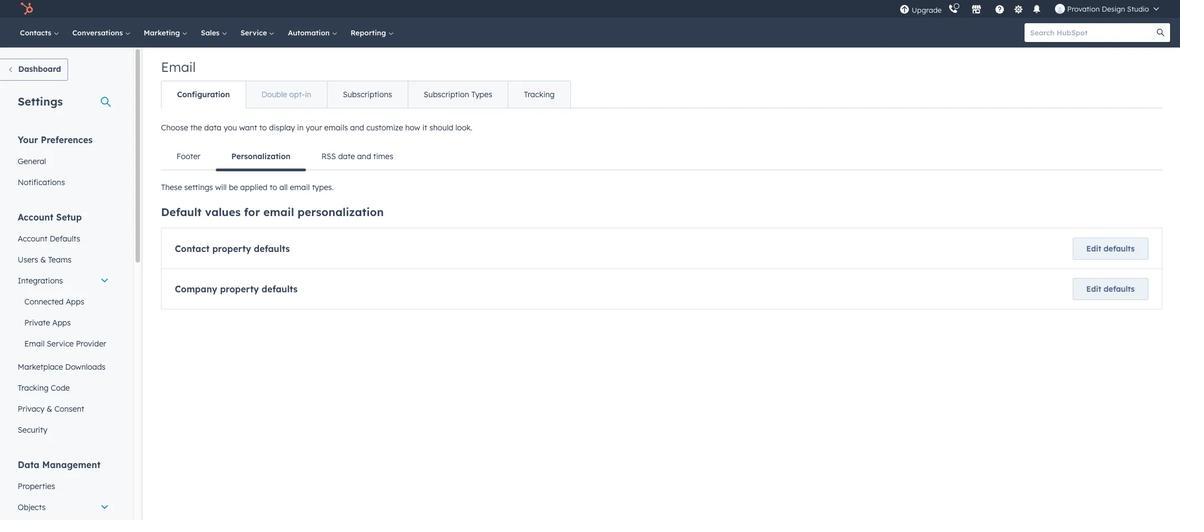 Task type: describe. For each thing, give the bounding box(es) containing it.
applied
[[240, 183, 268, 193]]

all
[[279, 183, 288, 193]]

marketing
[[144, 28, 182, 37]]

preferences
[[41, 134, 93, 145]]

tracking link
[[508, 81, 570, 108]]

email for email
[[161, 59, 196, 75]]

upgrade
[[912, 5, 942, 14]]

privacy & consent link
[[11, 399, 116, 420]]

service link
[[234, 18, 281, 48]]

setup
[[56, 212, 82, 223]]

contacts link
[[13, 18, 66, 48]]

property for contact
[[212, 243, 251, 254]]

these
[[161, 183, 182, 193]]

1 vertical spatial and
[[357, 152, 371, 162]]

james peterson image
[[1055, 4, 1065, 14]]

integrations button
[[11, 271, 116, 292]]

privacy & consent
[[18, 404, 84, 414]]

0 vertical spatial service
[[240, 28, 269, 37]]

account defaults link
[[11, 228, 116, 250]]

1 vertical spatial email
[[263, 205, 294, 219]]

navigation for choose the data you want to display in your emails and customize how it should look.
[[161, 143, 1162, 171]]

double
[[261, 90, 287, 100]]

service inside account setup element
[[47, 339, 74, 349]]

tracking for tracking code
[[18, 383, 49, 393]]

tracking code
[[18, 383, 70, 393]]

for
[[244, 205, 260, 219]]

edit defaults button for company property defaults
[[1072, 278, 1148, 300]]

emails
[[324, 123, 348, 133]]

to for want
[[259, 123, 267, 133]]

customize
[[366, 123, 403, 133]]

& for users
[[40, 255, 46, 265]]

personalization
[[231, 152, 290, 162]]

provider
[[76, 339, 106, 349]]

footer
[[176, 152, 200, 162]]

calling icon button
[[944, 2, 963, 16]]

subscriptions link
[[327, 81, 408, 108]]

sales link
[[194, 18, 234, 48]]

edit defaults for contact property defaults
[[1086, 244, 1135, 254]]

double opt-in link
[[245, 81, 327, 108]]

calling icon image
[[948, 4, 958, 14]]

configuration link
[[162, 81, 245, 108]]

default values for email personalization
[[161, 205, 384, 219]]

properties link
[[11, 476, 116, 497]]

security
[[18, 425, 47, 435]]

date
[[338, 152, 355, 162]]

provation
[[1067, 4, 1100, 13]]

you
[[224, 123, 237, 133]]

account for account defaults
[[18, 234, 47, 244]]

private apps
[[24, 318, 71, 328]]

data management element
[[11, 459, 116, 521]]

edit defaults for company property defaults
[[1086, 284, 1135, 294]]

edit defaults button for contact property defaults
[[1072, 238, 1148, 260]]

your preferences
[[18, 134, 93, 145]]

property for company
[[220, 284, 259, 295]]

general
[[18, 157, 46, 167]]

apps for connected apps
[[66, 297, 84, 307]]

the
[[190, 123, 202, 133]]

settings
[[184, 183, 213, 193]]

studio
[[1127, 4, 1149, 13]]

settings
[[18, 95, 63, 108]]

email for email service provider
[[24, 339, 45, 349]]

marketing link
[[137, 18, 194, 48]]

0 vertical spatial and
[[350, 123, 364, 133]]

conversations
[[72, 28, 125, 37]]

0 vertical spatial email
[[290, 183, 310, 193]]

users
[[18, 255, 38, 265]]

should
[[429, 123, 453, 133]]

tracking for tracking
[[524, 90, 555, 100]]

company property defaults
[[175, 284, 298, 295]]

integrations
[[18, 276, 63, 286]]

marketplace downloads link
[[11, 357, 116, 378]]

data
[[18, 460, 39, 471]]

edit for contact property defaults
[[1086, 244, 1101, 254]]

settings image
[[1013, 5, 1023, 15]]

hubspot link
[[13, 2, 41, 15]]

teams
[[48, 255, 71, 265]]

marketplace downloads
[[18, 362, 106, 372]]

email service provider
[[24, 339, 106, 349]]

downloads
[[65, 362, 106, 372]]

reporting
[[351, 28, 388, 37]]

types.
[[312, 183, 334, 193]]

account for account setup
[[18, 212, 53, 223]]

connected apps
[[24, 297, 84, 307]]



Task type: locate. For each thing, give the bounding box(es) containing it.
1 vertical spatial account
[[18, 234, 47, 244]]

to
[[259, 123, 267, 133], [270, 183, 277, 193]]

configuration
[[177, 90, 230, 100]]

property down values
[[212, 243, 251, 254]]

1 vertical spatial navigation
[[161, 143, 1162, 171]]

double opt-in
[[261, 90, 311, 100]]

Search HubSpot search field
[[1025, 23, 1160, 42]]

tracking code link
[[11, 378, 116, 399]]

0 horizontal spatial in
[[297, 123, 304, 133]]

objects
[[18, 503, 46, 513]]

notifications button
[[1027, 0, 1046, 18]]

1 horizontal spatial in
[[305, 90, 311, 100]]

1 vertical spatial service
[[47, 339, 74, 349]]

2 edit from the top
[[1086, 284, 1101, 294]]

subscriptions
[[343, 90, 392, 100]]

2 account from the top
[[18, 234, 47, 244]]

want
[[239, 123, 257, 133]]

menu
[[898, 0, 1167, 18]]

1 vertical spatial tracking
[[18, 383, 49, 393]]

personalization
[[298, 205, 384, 219]]

0 horizontal spatial tracking
[[18, 383, 49, 393]]

1 vertical spatial edit defaults button
[[1072, 278, 1148, 300]]

1 edit from the top
[[1086, 244, 1101, 254]]

settings link
[[1011, 3, 1025, 15]]

account defaults
[[18, 234, 80, 244]]

tracking
[[524, 90, 555, 100], [18, 383, 49, 393]]

contacts
[[20, 28, 54, 37]]

property down contact property defaults
[[220, 284, 259, 295]]

how
[[405, 123, 420, 133]]

defaults
[[254, 243, 290, 254], [1104, 244, 1135, 254], [262, 284, 298, 295], [1104, 284, 1135, 294]]

be
[[229, 183, 238, 193]]

& right the "privacy"
[[47, 404, 52, 414]]

your preferences element
[[11, 134, 116, 193]]

apps inside connected apps link
[[66, 297, 84, 307]]

1 horizontal spatial service
[[240, 28, 269, 37]]

look.
[[455, 123, 472, 133]]

personalization link
[[216, 143, 306, 171]]

properties
[[18, 482, 55, 492]]

service down private apps link
[[47, 339, 74, 349]]

0 vertical spatial account
[[18, 212, 53, 223]]

upgrade image
[[900, 5, 910, 15]]

1 horizontal spatial email
[[161, 59, 196, 75]]

1 navigation from the top
[[161, 81, 571, 108]]

account up account defaults
[[18, 212, 53, 223]]

these settings will be applied to all email types.
[[161, 183, 334, 193]]

1 vertical spatial property
[[220, 284, 259, 295]]

automation link
[[281, 18, 344, 48]]

navigation for email
[[161, 81, 571, 108]]

values
[[205, 205, 241, 219]]

account setup element
[[11, 211, 116, 441]]

1 vertical spatial edit defaults
[[1086, 284, 1135, 294]]

opt-
[[289, 90, 305, 100]]

& right users
[[40, 255, 46, 265]]

rss
[[321, 152, 336, 162]]

apps for private apps
[[52, 318, 71, 328]]

privacy
[[18, 404, 44, 414]]

0 vertical spatial edit
[[1086, 244, 1101, 254]]

2 edit defaults from the top
[[1086, 284, 1135, 294]]

dashboard
[[18, 64, 61, 74]]

0 vertical spatial &
[[40, 255, 46, 265]]

account setup
[[18, 212, 82, 223]]

edit for company property defaults
[[1086, 284, 1101, 294]]

apps down the integrations 'button'
[[66, 297, 84, 307]]

in left 'your'
[[297, 123, 304, 133]]

consent
[[54, 404, 84, 414]]

2 edit defaults button from the top
[[1072, 278, 1148, 300]]

1 account from the top
[[18, 212, 53, 223]]

provation design studio button
[[1048, 0, 1166, 18]]

navigation
[[161, 81, 571, 108], [161, 143, 1162, 171]]

in inside navigation
[[305, 90, 311, 100]]

search button
[[1151, 23, 1170, 42]]

1 edit defaults from the top
[[1086, 244, 1135, 254]]

0 horizontal spatial &
[[40, 255, 46, 265]]

in
[[305, 90, 311, 100], [297, 123, 304, 133]]

1 vertical spatial in
[[297, 123, 304, 133]]

conversations link
[[66, 18, 137, 48]]

sales
[[201, 28, 222, 37]]

email down marketing link
[[161, 59, 196, 75]]

email right all
[[290, 183, 310, 193]]

1 vertical spatial edit
[[1086, 284, 1101, 294]]

apps
[[66, 297, 84, 307], [52, 318, 71, 328]]

email down private
[[24, 339, 45, 349]]

default
[[161, 205, 202, 219]]

your
[[18, 134, 38, 145]]

to for applied
[[270, 183, 277, 193]]

service
[[240, 28, 269, 37], [47, 339, 74, 349]]

0 vertical spatial edit defaults
[[1086, 244, 1135, 254]]

edit
[[1086, 244, 1101, 254], [1086, 284, 1101, 294]]

menu containing provation design studio
[[898, 0, 1167, 18]]

private
[[24, 318, 50, 328]]

navigation containing footer
[[161, 143, 1162, 171]]

data management
[[18, 460, 101, 471]]

0 vertical spatial apps
[[66, 297, 84, 307]]

automation
[[288, 28, 332, 37]]

edit defaults button
[[1072, 238, 1148, 260], [1072, 278, 1148, 300]]

help image
[[995, 5, 1005, 15]]

0 vertical spatial to
[[259, 123, 267, 133]]

tracking inside the tracking code link
[[18, 383, 49, 393]]

marketplaces button
[[965, 0, 988, 18]]

1 vertical spatial apps
[[52, 318, 71, 328]]

to left all
[[270, 183, 277, 193]]

notifications image
[[1032, 5, 1042, 15]]

apps down connected apps link
[[52, 318, 71, 328]]

0 vertical spatial edit defaults button
[[1072, 238, 1148, 260]]

& for privacy
[[47, 404, 52, 414]]

to right want
[[259, 123, 267, 133]]

marketplaces image
[[972, 5, 981, 15]]

defaults
[[50, 234, 80, 244]]

tracking inside the tracking link
[[524, 90, 555, 100]]

company
[[175, 284, 217, 295]]

objects button
[[11, 497, 116, 518]]

1 horizontal spatial tracking
[[524, 90, 555, 100]]

users & teams
[[18, 255, 71, 265]]

connected
[[24, 297, 64, 307]]

and right emails
[[350, 123, 364, 133]]

0 horizontal spatial to
[[259, 123, 267, 133]]

connected apps link
[[11, 292, 116, 313]]

data
[[204, 123, 221, 133]]

email down all
[[263, 205, 294, 219]]

in up 'your'
[[305, 90, 311, 100]]

help button
[[990, 0, 1009, 18]]

dashboard link
[[0, 59, 68, 81]]

email
[[161, 59, 196, 75], [24, 339, 45, 349]]

apps inside private apps link
[[52, 318, 71, 328]]

0 horizontal spatial email
[[24, 339, 45, 349]]

general link
[[11, 151, 116, 172]]

1 horizontal spatial &
[[47, 404, 52, 414]]

1 edit defaults button from the top
[[1072, 238, 1148, 260]]

0 horizontal spatial service
[[47, 339, 74, 349]]

users & teams link
[[11, 250, 116, 271]]

1 vertical spatial &
[[47, 404, 52, 414]]

service right sales link
[[240, 28, 269, 37]]

will
[[215, 183, 227, 193]]

hubspot image
[[20, 2, 33, 15]]

subscription types link
[[408, 81, 508, 108]]

provation design studio
[[1067, 4, 1149, 13]]

0 vertical spatial in
[[305, 90, 311, 100]]

1 horizontal spatial to
[[270, 183, 277, 193]]

0 vertical spatial tracking
[[524, 90, 555, 100]]

contact
[[175, 243, 210, 254]]

footer link
[[161, 143, 216, 170]]

search image
[[1157, 29, 1165, 37]]

navigation containing configuration
[[161, 81, 571, 108]]

types
[[471, 90, 492, 100]]

1 vertical spatial to
[[270, 183, 277, 193]]

choose the data you want to display in your emails and customize how it should look.
[[161, 123, 472, 133]]

code
[[51, 383, 70, 393]]

1 vertical spatial email
[[24, 339, 45, 349]]

rss date and times link
[[306, 143, 409, 170]]

0 vertical spatial property
[[212, 243, 251, 254]]

private apps link
[[11, 313, 116, 334]]

account up users
[[18, 234, 47, 244]]

reporting link
[[344, 18, 400, 48]]

0 vertical spatial email
[[161, 59, 196, 75]]

0 vertical spatial navigation
[[161, 81, 571, 108]]

email inside account setup element
[[24, 339, 45, 349]]

display
[[269, 123, 295, 133]]

2 navigation from the top
[[161, 143, 1162, 171]]

and right date
[[357, 152, 371, 162]]



Task type: vqa. For each thing, say whether or not it's contained in the screenshot.
data management ELEMENT
yes



